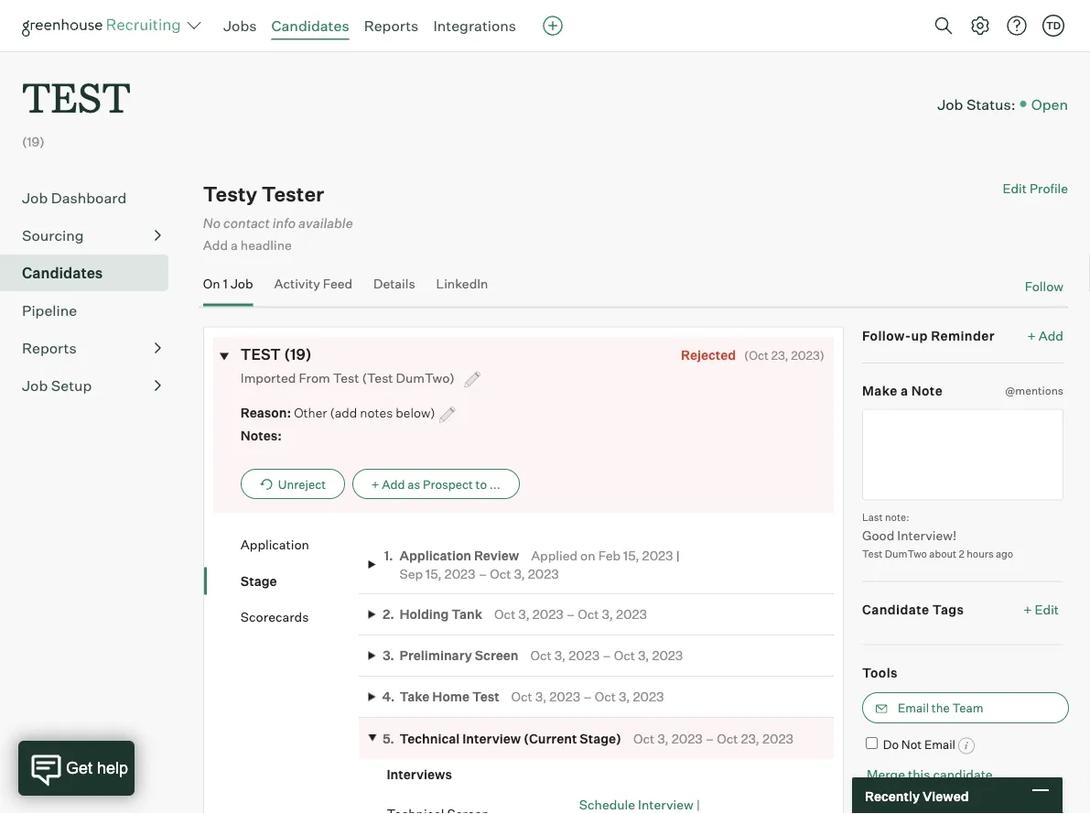 Task type: describe. For each thing, give the bounding box(es) containing it.
merge
[[867, 766, 906, 782]]

below)
[[396, 405, 436, 421]]

0 vertical spatial 15,
[[624, 548, 640, 564]]

from
[[299, 369, 330, 385]]

good
[[863, 527, 895, 543]]

activity feed
[[274, 276, 353, 292]]

add for + add as prospect to ...
[[382, 477, 405, 491]]

job right 1
[[231, 276, 253, 292]]

application link
[[241, 536, 359, 553]]

ago
[[997, 548, 1014, 560]]

activity
[[274, 276, 320, 292]]

screen
[[475, 648, 519, 664]]

3, inside 1. application review applied on  feb 15, 2023 | sep 15, 2023 – oct 3, 2023
[[514, 565, 526, 581]]

open
[[1032, 95, 1069, 113]]

testy
[[203, 182, 257, 207]]

prospect
[[423, 477, 473, 491]]

merge this candidate link
[[867, 766, 993, 782]]

follow-
[[863, 327, 912, 343]]

sep
[[400, 565, 423, 581]]

0 horizontal spatial 15,
[[426, 565, 442, 581]]

viewed
[[923, 788, 970, 804]]

hours
[[967, 548, 994, 560]]

not
[[902, 737, 922, 752]]

configure image
[[970, 15, 992, 37]]

available
[[299, 214, 353, 231]]

0 horizontal spatial application
[[241, 537, 310, 553]]

1 vertical spatial candidates link
[[22, 262, 161, 284]]

pipeline
[[22, 302, 77, 320]]

home
[[433, 689, 470, 705]]

search image
[[933, 15, 955, 37]]

edit profile link
[[1003, 181, 1069, 197]]

test for test
[[22, 70, 131, 124]]

1 horizontal spatial test
[[473, 689, 500, 705]]

testy tester no contact info available add a headline
[[203, 182, 353, 253]]

reason:
[[241, 405, 291, 421]]

profile
[[1030, 181, 1069, 197]]

+ edit
[[1024, 601, 1060, 617]]

(oct
[[745, 347, 769, 362]]

to
[[476, 477, 487, 491]]

follow link
[[1025, 277, 1064, 295]]

stage link
[[241, 572, 359, 590]]

imported
[[241, 369, 296, 385]]

applied
[[531, 548, 578, 564]]

add inside testy tester no contact info available add a headline
[[203, 237, 228, 253]]

dashboard
[[51, 189, 127, 207]]

1 horizontal spatial candidates
[[272, 16, 350, 35]]

sourcing link
[[22, 225, 161, 247]]

1 horizontal spatial reports link
[[364, 16, 419, 35]]

note:
[[886, 511, 910, 523]]

1 vertical spatial edit
[[1035, 601, 1060, 617]]

make a note
[[863, 383, 944, 399]]

sourcing
[[22, 226, 84, 245]]

2.
[[383, 606, 395, 622]]

status:
[[967, 95, 1016, 113]]

scorecards link
[[241, 608, 359, 626]]

0 horizontal spatial (19)
[[22, 134, 45, 150]]

holding
[[400, 606, 449, 622]]

+ add link
[[1028, 326, 1064, 344]]

(add
[[330, 405, 357, 421]]

test for test (19)
[[241, 345, 281, 363]]

@mentions link
[[1006, 382, 1064, 400]]

dumtwo)
[[396, 369, 455, 385]]

job for job setup
[[22, 377, 48, 395]]

test inside last note: good interview! test dumtwo               about 2 hours               ago
[[863, 548, 883, 560]]

1 horizontal spatial candidates link
[[272, 16, 350, 35]]

interviews
[[387, 766, 452, 782]]

as
[[408, 477, 421, 491]]

notes:
[[241, 428, 282, 444]]

preliminary
[[400, 648, 472, 664]]

(current
[[524, 730, 577, 746]]

email the team button
[[863, 692, 1070, 723]]

2
[[959, 548, 965, 560]]

on
[[203, 276, 220, 292]]

td
[[1047, 19, 1062, 32]]

job setup link
[[22, 375, 161, 397]]

activity feed link
[[274, 276, 353, 303]]

details link
[[374, 276, 415, 303]]

+ add as prospect to ...
[[372, 477, 501, 491]]

+ for + add
[[1028, 327, 1037, 343]]

tools
[[863, 664, 898, 680]]

1 horizontal spatial (19)
[[284, 345, 312, 363]]

0 horizontal spatial test
[[333, 369, 359, 385]]

edit profile
[[1003, 181, 1069, 197]]

0 vertical spatial interview
[[463, 730, 521, 746]]

rejected
[[681, 346, 737, 363]]

1 horizontal spatial reports
[[364, 16, 419, 35]]

schedule interview |
[[580, 797, 701, 813]]

job for job dashboard
[[22, 189, 48, 207]]

job status:
[[938, 95, 1016, 113]]

interview!
[[898, 527, 957, 543]]

on
[[581, 548, 596, 564]]

headline
[[241, 237, 292, 253]]

feed
[[323, 276, 353, 292]]

job for job status:
[[938, 95, 964, 113]]

jobs
[[223, 16, 257, 35]]

job dashboard link
[[22, 187, 161, 209]]

follow-up reminder
[[863, 327, 996, 343]]

job dashboard
[[22, 189, 127, 207]]

1 vertical spatial reports
[[22, 339, 77, 357]]

details
[[374, 276, 415, 292]]

unreject
[[278, 477, 326, 491]]

setup
[[51, 377, 92, 395]]



Task type: locate. For each thing, give the bounding box(es) containing it.
0 horizontal spatial candidates
[[22, 264, 103, 282]]

0 vertical spatial |
[[677, 548, 680, 564]]

pipeline link
[[22, 300, 161, 322]]

1 vertical spatial |
[[697, 797, 701, 813]]

3,
[[514, 565, 526, 581], [519, 606, 530, 622], [602, 606, 614, 622], [555, 648, 566, 664], [638, 648, 650, 664], [536, 689, 547, 705], [619, 689, 630, 705], [658, 730, 669, 746]]

oct 3, 2023 – oct 23, 2023
[[634, 730, 794, 746]]

+ left as
[[372, 477, 380, 491]]

(19) up the from
[[284, 345, 312, 363]]

notes
[[360, 405, 393, 421]]

0 horizontal spatial add
[[203, 237, 228, 253]]

0 horizontal spatial |
[[677, 548, 680, 564]]

1 vertical spatial test
[[863, 548, 883, 560]]

| inside 1. application review applied on  feb 15, 2023 | sep 15, 2023 – oct 3, 2023
[[677, 548, 680, 564]]

(test
[[362, 369, 393, 385]]

a left the note
[[901, 383, 909, 399]]

review
[[474, 548, 520, 564]]

add left as
[[382, 477, 405, 491]]

on 1 job
[[203, 276, 253, 292]]

greenhouse recruiting image
[[22, 15, 187, 37]]

technical
[[400, 730, 460, 746]]

1 horizontal spatial test
[[241, 345, 281, 363]]

3. preliminary screen oct 3, 2023 – oct 3, 2023
[[383, 648, 684, 664]]

1 horizontal spatial |
[[697, 797, 701, 813]]

imported from test (test dumtwo)
[[241, 369, 458, 385]]

0 vertical spatial test
[[22, 70, 131, 124]]

1 vertical spatial add
[[1039, 327, 1064, 343]]

up
[[912, 327, 929, 343]]

email right not in the right of the page
[[925, 737, 956, 752]]

0 vertical spatial reports
[[364, 16, 419, 35]]

0 vertical spatial test
[[333, 369, 359, 385]]

0 vertical spatial edit
[[1003, 181, 1027, 197]]

2 horizontal spatial test
[[863, 548, 883, 560]]

reports
[[364, 16, 419, 35], [22, 339, 77, 357]]

test up imported
[[241, 345, 281, 363]]

reports link up job setup link
[[22, 337, 161, 359]]

add down the follow link
[[1039, 327, 1064, 343]]

5. technical interview (current stage)
[[383, 730, 622, 746]]

candidates right jobs
[[272, 16, 350, 35]]

schedule interview link
[[580, 797, 694, 813]]

email inside button
[[898, 700, 930, 715]]

0 vertical spatial reports link
[[364, 16, 419, 35]]

td button
[[1040, 11, 1069, 40]]

0 horizontal spatial a
[[231, 237, 238, 253]]

oct
[[490, 565, 511, 581], [495, 606, 516, 622], [578, 606, 599, 622], [531, 648, 552, 664], [614, 648, 636, 664], [512, 689, 533, 705], [595, 689, 616, 705], [634, 730, 655, 746], [717, 730, 739, 746]]

do not email
[[884, 737, 956, 752]]

+ for + edit
[[1024, 601, 1033, 617]]

1.
[[384, 548, 393, 564]]

add down no
[[203, 237, 228, 253]]

0 vertical spatial 23,
[[772, 347, 789, 362]]

a down contact
[[231, 237, 238, 253]]

add inside button
[[382, 477, 405, 491]]

| right schedule interview 'link'
[[697, 797, 701, 813]]

job up sourcing
[[22, 189, 48, 207]]

recently viewed
[[866, 788, 970, 804]]

1 vertical spatial candidates
[[22, 264, 103, 282]]

candidates link up pipeline link
[[22, 262, 161, 284]]

stage
[[241, 573, 277, 589]]

...
[[490, 477, 501, 491]]

|
[[677, 548, 680, 564], [697, 797, 701, 813]]

2 vertical spatial add
[[382, 477, 405, 491]]

last note: good interview! test dumtwo               about 2 hours               ago
[[863, 511, 1014, 560]]

team
[[953, 700, 984, 715]]

reason: other (add notes below)
[[241, 405, 436, 421]]

unreject button
[[241, 469, 345, 499]]

reports link left the integrations
[[364, 16, 419, 35]]

1
[[223, 276, 228, 292]]

1 horizontal spatial application
[[400, 548, 472, 564]]

email left the
[[898, 700, 930, 715]]

0 horizontal spatial reports
[[22, 339, 77, 357]]

1 horizontal spatial 23,
[[772, 347, 789, 362]]

4.
[[382, 689, 395, 705]]

None text field
[[863, 409, 1064, 500]]

1 vertical spatial 15,
[[426, 565, 442, 581]]

Do Not Email checkbox
[[866, 737, 878, 749]]

1 horizontal spatial edit
[[1035, 601, 1060, 617]]

23, inside rejected (oct 23, 2023)
[[772, 347, 789, 362]]

on 1 job link
[[203, 276, 253, 303]]

+ down the follow link
[[1028, 327, 1037, 343]]

job left setup on the left of page
[[22, 377, 48, 395]]

15, right the feb
[[624, 548, 640, 564]]

no
[[203, 214, 221, 231]]

the
[[932, 700, 950, 715]]

rejected (oct 23, 2023)
[[681, 346, 825, 363]]

2 vertical spatial +
[[1024, 601, 1033, 617]]

interview right schedule
[[638, 797, 694, 813]]

0 vertical spatial a
[[231, 237, 238, 253]]

1 horizontal spatial 15,
[[624, 548, 640, 564]]

5.
[[383, 730, 395, 746]]

0 horizontal spatial interview
[[463, 730, 521, 746]]

| right the feb
[[677, 548, 680, 564]]

1 horizontal spatial interview
[[638, 797, 694, 813]]

integrations link
[[434, 16, 517, 35]]

reminder
[[932, 327, 996, 343]]

1 vertical spatial +
[[372, 477, 380, 491]]

2 vertical spatial test
[[473, 689, 500, 705]]

tags
[[933, 601, 965, 617]]

job left status:
[[938, 95, 964, 113]]

1 vertical spatial a
[[901, 383, 909, 399]]

test link
[[22, 51, 131, 127]]

take
[[400, 689, 430, 705]]

last
[[863, 511, 883, 523]]

dumtwo
[[885, 548, 928, 560]]

candidates link
[[272, 16, 350, 35], [22, 262, 161, 284]]

1 vertical spatial reports link
[[22, 337, 161, 359]]

1 horizontal spatial add
[[382, 477, 405, 491]]

linkedin link
[[436, 276, 489, 303]]

application inside 1. application review applied on  feb 15, 2023 | sep 15, 2023 – oct 3, 2023
[[400, 548, 472, 564]]

0 vertical spatial email
[[898, 700, 930, 715]]

recently
[[866, 788, 920, 804]]

candidates down sourcing
[[22, 264, 103, 282]]

candidates
[[272, 16, 350, 35], [22, 264, 103, 282]]

application up the sep
[[400, 548, 472, 564]]

test down greenhouse recruiting image
[[22, 70, 131, 124]]

+ inside button
[[372, 477, 380, 491]]

1 vertical spatial interview
[[638, 797, 694, 813]]

0 horizontal spatial reports link
[[22, 337, 161, 359]]

0 horizontal spatial test
[[22, 70, 131, 124]]

+ add
[[1028, 327, 1064, 343]]

0 horizontal spatial 23,
[[741, 730, 760, 746]]

feb
[[599, 548, 621, 564]]

0 vertical spatial candidates
[[272, 16, 350, 35]]

1 horizontal spatial a
[[901, 383, 909, 399]]

contact
[[224, 214, 270, 231]]

test left the (test
[[333, 369, 359, 385]]

1 vertical spatial test
[[241, 345, 281, 363]]

0 vertical spatial candidates link
[[272, 16, 350, 35]]

2 horizontal spatial add
[[1039, 327, 1064, 343]]

+ edit link
[[1020, 597, 1064, 622]]

a inside testy tester no contact info available add a headline
[[231, 237, 238, 253]]

candidate tags
[[863, 601, 965, 617]]

interview down 4. take home test oct 3, 2023 – oct 3, 2023
[[463, 730, 521, 746]]

note
[[912, 383, 944, 399]]

test down good
[[863, 548, 883, 560]]

0 vertical spatial (19)
[[22, 134, 45, 150]]

+ add as prospect to ... button
[[352, 469, 520, 499]]

1 vertical spatial email
[[925, 737, 956, 752]]

1 vertical spatial (19)
[[284, 345, 312, 363]]

+ right tags
[[1024, 601, 1033, 617]]

follow
[[1025, 278, 1064, 294]]

0 horizontal spatial candidates link
[[22, 262, 161, 284]]

15, right the sep
[[426, 565, 442, 581]]

merge this candidate
[[867, 766, 993, 782]]

application up stage
[[241, 537, 310, 553]]

1. application review applied on  feb 15, 2023 | sep 15, 2023 – oct 3, 2023
[[384, 548, 680, 581]]

candidate
[[934, 766, 993, 782]]

– inside 1. application review applied on  feb 15, 2023 | sep 15, 2023 – oct 3, 2023
[[479, 565, 487, 581]]

3.
[[383, 648, 395, 664]]

4. take home test oct 3, 2023 – oct 3, 2023
[[382, 689, 664, 705]]

2023
[[643, 548, 674, 564], [445, 565, 476, 581], [528, 565, 559, 581], [533, 606, 564, 622], [616, 606, 648, 622], [569, 648, 600, 664], [652, 648, 684, 664], [550, 689, 581, 705], [633, 689, 664, 705], [672, 730, 703, 746], [763, 730, 794, 746]]

oct inside 1. application review applied on  feb 15, 2023 | sep 15, 2023 – oct 3, 2023
[[490, 565, 511, 581]]

edit
[[1003, 181, 1027, 197], [1035, 601, 1060, 617]]

test right the home
[[473, 689, 500, 705]]

reports down pipeline
[[22, 339, 77, 357]]

candidates link right jobs
[[272, 16, 350, 35]]

scorecards
[[241, 609, 309, 625]]

(19)
[[22, 134, 45, 150], [284, 345, 312, 363]]

stage)
[[580, 730, 622, 746]]

0 vertical spatial +
[[1028, 327, 1037, 343]]

–
[[479, 565, 487, 581], [567, 606, 575, 622], [603, 648, 612, 664], [584, 689, 592, 705], [706, 730, 715, 746]]

(19) down test link
[[22, 134, 45, 150]]

add
[[203, 237, 228, 253], [1039, 327, 1064, 343], [382, 477, 405, 491]]

1 vertical spatial 23,
[[741, 730, 760, 746]]

info
[[273, 214, 296, 231]]

td button
[[1043, 15, 1065, 37]]

+ for + add as prospect to ...
[[372, 477, 380, 491]]

add for + add
[[1039, 327, 1064, 343]]

reports left the integrations
[[364, 16, 419, 35]]

0 horizontal spatial edit
[[1003, 181, 1027, 197]]

0 vertical spatial add
[[203, 237, 228, 253]]



Task type: vqa. For each thing, say whether or not it's contained in the screenshot.
hours
yes



